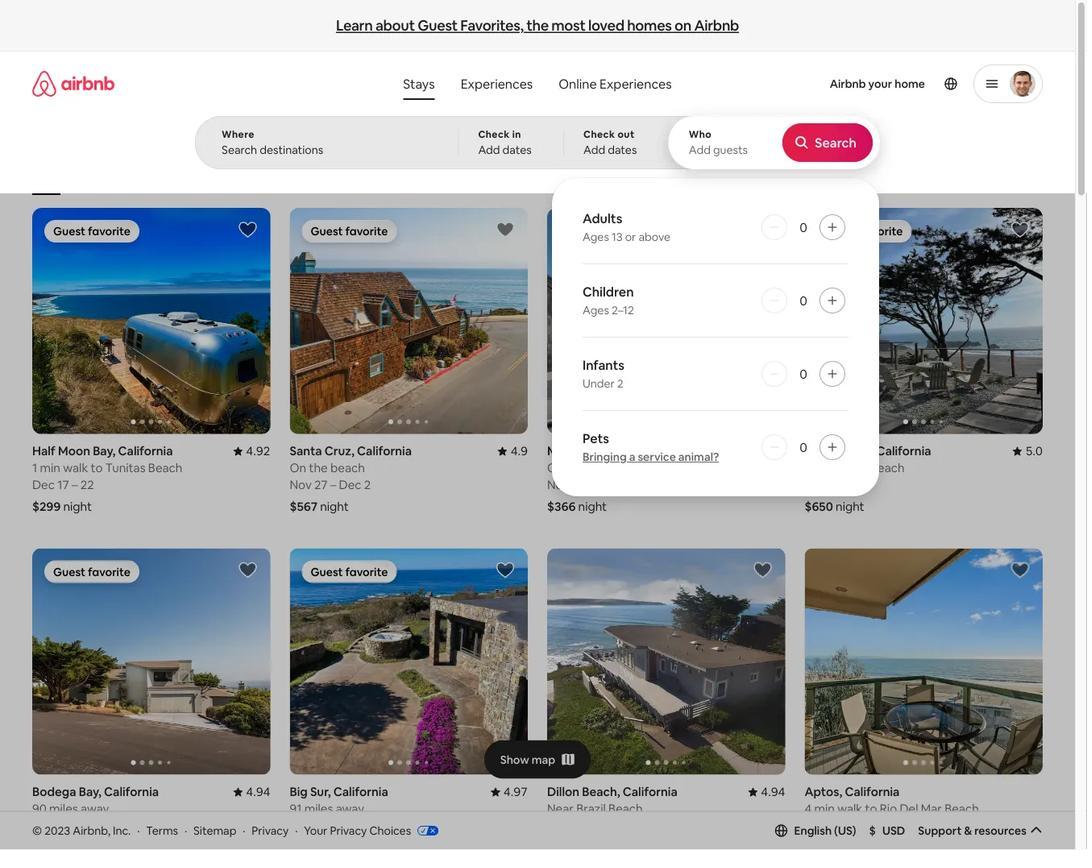 Task type: vqa. For each thing, say whether or not it's contained in the screenshot.
&
yes



Task type: describe. For each thing, give the bounding box(es) containing it.
1 · from the left
[[137, 823, 140, 838]]

2 privacy from the left
[[330, 823, 367, 838]]

big
[[290, 784, 308, 800]]

mansions
[[564, 171, 606, 183]]

california for big sur, california 91 miles away nov 25 – 30
[[333, 784, 388, 800]]

©
[[32, 823, 42, 838]]

26
[[572, 477, 586, 493]]

1 inside moss landing, california on the beach nov 26 – dec 1 $366 night
[[622, 477, 627, 493]]

4.97 out of 5 average rating image
[[491, 784, 528, 800]]

group for big sur, california 91 miles away nov 25 – 30
[[290, 549, 528, 775]]

above
[[639, 230, 671, 244]]

stays tab panel
[[195, 116, 880, 496]]

beach for landing,
[[588, 460, 622, 476]]

90
[[32, 801, 47, 817]]

dates for check in add dates
[[503, 143, 532, 157]]

on for moss
[[547, 460, 564, 476]]

$567
[[290, 499, 318, 515]]

22
[[80, 477, 94, 493]]

online
[[559, 75, 597, 92]]

$
[[869, 823, 876, 838]]

beach inside "bodega bay, california on wrights beach jan 5 – 10 $650 night"
[[870, 460, 905, 476]]

night inside "bodega bay, california on wrights beach jan 5 – 10 $650 night"
[[836, 499, 864, 515]]

a
[[629, 450, 635, 464]]

santa cruz, california on the beach nov 27 – dec 2 $567 night
[[290, 443, 412, 515]]

– for santa cruz, california on the beach nov 27 – dec 2 $567 night
[[330, 477, 336, 493]]

online experiences link
[[546, 68, 685, 100]]

bodega for miles
[[32, 784, 76, 800]]

privacy link
[[252, 823, 289, 838]]

dec inside santa cruz, california on the beach nov 27 – dec 2 $567 night
[[339, 477, 361, 493]]

4.9 out of 5 average rating image for moss landing, california on the beach nov 26 – dec 1 $366 night
[[755, 443, 785, 459]]

4
[[805, 801, 812, 817]]

bringing a service animal? button
[[583, 450, 719, 464]]

away for dec 10 – 15
[[81, 801, 109, 817]]

california inside aptos, california 4 min walk to rio del mar beach nov 16 – 21
[[845, 784, 900, 800]]

2 · from the left
[[185, 823, 187, 838]]

airbnb your home
[[830, 77, 925, 91]]

moss landing, california on the beach nov 26 – dec 1 $366 night
[[547, 443, 685, 515]]

experiences button
[[448, 68, 546, 100]]

16
[[829, 818, 841, 834]]

usd
[[882, 823, 905, 838]]

california for bodega bay, california on wrights beach jan 5 – 10 $650 night
[[876, 443, 931, 459]]

total
[[912, 157, 934, 170]]

half
[[32, 443, 55, 459]]

omg!
[[643, 171, 669, 183]]

loved
[[588, 16, 624, 35]]

show map
[[500, 752, 555, 767]]

animal?
[[678, 450, 719, 464]]

2–12
[[612, 303, 634, 318]]

resources
[[974, 823, 1027, 838]]

bodega bay, california 90 miles away dec 10 – 15
[[32, 784, 159, 834]]

$366
[[547, 499, 576, 515]]

group for half moon bay, california 1 min walk to tunitas beach dec 17 – 22 $299 night
[[32, 208, 270, 434]]

dillon beach, california near brazil beach
[[547, 784, 678, 817]]

learn about guest favorites, the most loved homes on airbnb
[[336, 16, 739, 35]]

add to wishlist: santa cruz, california image
[[496, 220, 515, 239]]

add for check in add dates
[[478, 143, 500, 157]]

4.9 for santa cruz, california on the beach nov 27 – dec 2 $567 night
[[511, 443, 528, 459]]

dillon
[[547, 784, 579, 800]]

terms
[[146, 823, 178, 838]]

pets bringing a service animal?
[[583, 430, 719, 464]]

group for bodega bay, california on wrights beach jan 5 – 10 $650 night
[[805, 208, 1043, 434]]

– for bodega bay, california on wrights beach jan 5 – 10 $650 night
[[836, 477, 842, 493]]

dates for check out add dates
[[608, 143, 637, 157]]

– inside aptos, california 4 min walk to rio del mar beach nov 16 – 21
[[844, 818, 850, 834]]

beach inside aptos, california 4 min walk to rio del mar beach nov 16 – 21
[[945, 801, 979, 817]]

english (us)
[[794, 823, 856, 838]]

(us)
[[834, 823, 856, 838]]

4.97
[[503, 784, 528, 800]]

nov for nov 25 – 30
[[290, 818, 312, 834]]

add inside who add guests
[[689, 143, 711, 157]]

4.92 out of 5 average rating image
[[233, 443, 270, 459]]

aptos,
[[805, 784, 842, 800]]

group for bodega bay, california 90 miles away dec 10 – 15
[[32, 549, 270, 775]]

ages for children
[[583, 303, 609, 318]]

min inside aptos, california 4 min walk to rio del mar beach nov 16 – 21
[[814, 801, 835, 817]]

– for big sur, california 91 miles away nov 25 – 30
[[330, 818, 336, 834]]

infants under 2
[[583, 357, 625, 391]]

display total before taxes
[[877, 157, 994, 170]]

4.92
[[246, 443, 270, 459]]

santa
[[290, 443, 322, 459]]

airbnb inside learn about guest favorites, the most loved homes on airbnb link
[[694, 16, 739, 35]]

map
[[532, 752, 555, 767]]

jan
[[805, 477, 824, 493]]

– for moss landing, california on the beach nov 26 – dec 1 $366 night
[[588, 477, 594, 493]]

add to wishlist: bodega bay, california image for 5.0
[[1011, 220, 1030, 239]]

group for santa cruz, california on the beach nov 27 – dec 2 $567 night
[[290, 208, 528, 434]]

27
[[314, 477, 328, 493]]

13
[[612, 230, 623, 244]]

adults ages 13 or above
[[583, 210, 671, 244]]

who add guests
[[689, 128, 748, 157]]

mar
[[921, 801, 942, 817]]

experiences inside button
[[461, 75, 533, 92]]

display
[[877, 157, 910, 170]]

guests
[[713, 143, 748, 157]]

2 experiences from the left
[[600, 75, 672, 92]]

choices
[[369, 823, 411, 838]]

check for check out add dates
[[583, 128, 615, 141]]

stays
[[403, 75, 435, 92]]

2 inside "infants under 2"
[[617, 376, 624, 391]]

bay, inside half moon bay, california 1 min walk to tunitas beach dec 17 – 22 $299 night
[[93, 443, 115, 459]]

5.0
[[1026, 443, 1043, 459]]

© 2023 airbnb, inc. ·
[[32, 823, 140, 838]]

brazil
[[576, 801, 606, 817]]

show map button
[[484, 740, 591, 779]]

10 inside "bodega bay, california on wrights beach jan 5 – 10 $650 night"
[[845, 477, 857, 493]]

$650
[[805, 499, 833, 515]]

10 inside bodega bay, california 90 miles away dec 10 – 15
[[57, 818, 70, 834]]

pets
[[583, 430, 609, 446]]

dec inside bodega bay, california 90 miles away dec 10 – 15
[[32, 818, 55, 834]]

1 privacy from the left
[[252, 823, 289, 838]]

taxes
[[969, 157, 994, 170]]

your
[[304, 823, 327, 838]]

nov for nov 27 – dec 2
[[290, 477, 312, 493]]

add to wishlist: dillon beach, california image
[[753, 561, 772, 580]]

nov for nov 26 – dec 1
[[547, 477, 569, 493]]

california for santa cruz, california on the beach nov 27 – dec 2 $567 night
[[357, 443, 412, 459]]

profile element
[[699, 52, 1043, 116]]

sur,
[[310, 784, 331, 800]]

most
[[551, 16, 585, 35]]

del
[[900, 801, 918, 817]]

dec inside moss landing, california on the beach nov 26 – dec 1 $366 night
[[597, 477, 620, 493]]

night inside half moon bay, california 1 min walk to tunitas beach dec 17 – 22 $299 night
[[63, 499, 92, 515]]

your privacy choices
[[304, 823, 411, 838]]

0 for children
[[800, 292, 807, 309]]

0 for adults
[[800, 219, 807, 235]]

miles for 10
[[49, 801, 78, 817]]

terms link
[[146, 823, 178, 838]]

25
[[314, 818, 328, 834]]

the for homes
[[526, 16, 549, 35]]

4.9 for moss landing, california on the beach nov 26 – dec 1 $366 night
[[768, 443, 785, 459]]



Task type: locate. For each thing, give the bounding box(es) containing it.
1 0 from the top
[[800, 219, 807, 235]]

1 inside half moon bay, california 1 min walk to tunitas beach dec 17 – 22 $299 night
[[32, 460, 37, 476]]

1 vertical spatial to
[[865, 801, 877, 817]]

3 night from the left
[[578, 499, 607, 515]]

min down "half"
[[40, 460, 60, 476]]

0 vertical spatial walk
[[63, 460, 88, 476]]

check in add dates
[[478, 128, 532, 157]]

experiences
[[461, 75, 533, 92], [600, 75, 672, 92]]

beach down landing,
[[588, 460, 622, 476]]

under
[[583, 376, 615, 391]]

4 night from the left
[[836, 499, 864, 515]]

the left most
[[526, 16, 549, 35]]

bay,
[[93, 443, 115, 459], [851, 443, 874, 459], [79, 784, 101, 800]]

bodega for wrights
[[805, 443, 849, 459]]

check
[[478, 128, 510, 141], [583, 128, 615, 141]]

check inside the check out add dates
[[583, 128, 615, 141]]

favorites,
[[460, 16, 524, 35]]

1 away from the left
[[81, 801, 109, 817]]

1 vertical spatial ages
[[583, 303, 609, 318]]

away up 30
[[336, 801, 364, 817]]

on down santa
[[290, 460, 306, 476]]

california inside big sur, california 91 miles away nov 25 – 30
[[333, 784, 388, 800]]

1 4.9 out of 5 average rating image from the left
[[498, 443, 528, 459]]

infants
[[583, 357, 625, 373]]

None search field
[[195, 52, 880, 496]]

1 horizontal spatial the
[[526, 16, 549, 35]]

2 beach from the left
[[588, 460, 622, 476]]

dec right the 27
[[339, 477, 361, 493]]

group
[[32, 132, 766, 195], [32, 208, 270, 434], [290, 208, 528, 434], [547, 208, 785, 434], [805, 208, 1043, 434], [32, 549, 270, 775], [290, 549, 528, 775], [547, 549, 785, 775], [805, 549, 1043, 775]]

0 vertical spatial airbnb
[[694, 16, 739, 35]]

· left privacy link
[[243, 823, 245, 838]]

near
[[547, 801, 574, 817]]

0 horizontal spatial 10
[[57, 818, 70, 834]]

support
[[918, 823, 962, 838]]

– inside moss landing, california on the beach nov 26 – dec 1 $366 night
[[588, 477, 594, 493]]

dates inside the check out add dates
[[608, 143, 637, 157]]

nov down 4 at the bottom right of page
[[805, 818, 827, 834]]

– right the 27
[[330, 477, 336, 493]]

beach inside moss landing, california on the beach nov 26 – dec 1 $366 night
[[588, 460, 622, 476]]

add down experiences button
[[478, 143, 500, 157]]

0 horizontal spatial to
[[91, 460, 103, 476]]

on inside "bodega bay, california on wrights beach jan 5 – 10 $650 night"
[[805, 460, 821, 476]]

on up jan
[[805, 460, 821, 476]]

experiences up in
[[461, 75, 533, 92]]

the up 26
[[566, 460, 585, 476]]

before
[[936, 157, 967, 170]]

2 4.9 from the left
[[768, 443, 785, 459]]

bodega inside "bodega bay, california on wrights beach jan 5 – 10 $650 night"
[[805, 443, 849, 459]]

0 horizontal spatial 4.94
[[246, 784, 270, 800]]

terms · sitemap · privacy ·
[[146, 823, 298, 838]]

bay, for bodega bay, california on wrights beach jan 5 – 10 $650 night
[[851, 443, 874, 459]]

support & resources
[[918, 823, 1027, 838]]

1 horizontal spatial to
[[865, 801, 877, 817]]

none search field containing stays
[[195, 52, 880, 496]]

0 vertical spatial 1
[[32, 460, 37, 476]]

on for bodega
[[805, 460, 821, 476]]

wrights
[[824, 460, 868, 476]]

1 vertical spatial 1
[[622, 477, 627, 493]]

to inside aptos, california 4 min walk to rio del mar beach nov 16 – 21
[[865, 801, 877, 817]]

0 for pets
[[800, 439, 807, 455]]

0 horizontal spatial airbnb
[[694, 16, 739, 35]]

0 horizontal spatial add
[[478, 143, 500, 157]]

dec down bringing
[[597, 477, 620, 493]]

night right $650
[[836, 499, 864, 515]]

sitemap link
[[193, 823, 236, 838]]

0 horizontal spatial on
[[290, 460, 306, 476]]

miles down sur,
[[304, 801, 333, 817]]

1 miles from the left
[[49, 801, 78, 817]]

big sur, california 91 miles away nov 25 – 30
[[290, 784, 388, 834]]

· right terms link
[[185, 823, 187, 838]]

3 add from the left
[[689, 143, 711, 157]]

– right '5'
[[836, 477, 842, 493]]

on inside santa cruz, california on the beach nov 27 – dec 2 $567 night
[[290, 460, 306, 476]]

dec left 17
[[32, 477, 55, 493]]

service
[[638, 450, 676, 464]]

1 on from the left
[[290, 460, 306, 476]]

walk inside aptos, california 4 min walk to rio del mar beach nov 16 – 21
[[837, 801, 863, 817]]

airbnb left your
[[830, 77, 866, 91]]

· left your
[[295, 823, 298, 838]]

night down the 27
[[320, 499, 349, 515]]

2 on from the left
[[547, 460, 564, 476]]

2 0 from the top
[[800, 292, 807, 309]]

1 check from the left
[[478, 128, 510, 141]]

1 horizontal spatial experiences
[[600, 75, 672, 92]]

airbnb your home link
[[820, 67, 935, 101]]

dec
[[32, 477, 55, 493], [339, 477, 361, 493], [597, 477, 620, 493], [32, 818, 55, 834]]

min inside half moon bay, california 1 min walk to tunitas beach dec 17 – 22 $299 night
[[40, 460, 60, 476]]

nov inside big sur, california 91 miles away nov 25 – 30
[[290, 818, 312, 834]]

check for check in add dates
[[478, 128, 510, 141]]

nov inside santa cruz, california on the beach nov 27 – dec 2 $567 night
[[290, 477, 312, 493]]

dates inside check in add dates
[[503, 143, 532, 157]]

0 vertical spatial min
[[40, 460, 60, 476]]

– for bodega bay, california 90 miles away dec 10 – 15
[[72, 818, 78, 834]]

4.9
[[511, 443, 528, 459], [768, 443, 785, 459]]

group for dillon beach, california near brazil beach
[[547, 549, 785, 775]]

add to wishlist: aptos, california image
[[1011, 561, 1030, 580]]

ages down 'children'
[[583, 303, 609, 318]]

4.94 for dillon beach, california near brazil beach
[[761, 784, 785, 800]]

beach down cruz,
[[330, 460, 365, 476]]

1 beach from the left
[[330, 460, 365, 476]]

0 horizontal spatial min
[[40, 460, 60, 476]]

learn
[[336, 16, 373, 35]]

1 vertical spatial 10
[[57, 818, 70, 834]]

or
[[625, 230, 636, 244]]

1 horizontal spatial away
[[336, 801, 364, 817]]

away up 15
[[81, 801, 109, 817]]

nov left 26
[[547, 477, 569, 493]]

add down who
[[689, 143, 711, 157]]

california for bodega bay, california 90 miles away dec 10 – 15
[[104, 784, 159, 800]]

0
[[800, 219, 807, 235], [800, 292, 807, 309], [800, 365, 807, 382], [800, 439, 807, 455]]

10 down the wrights
[[845, 477, 857, 493]]

the inside santa cruz, california on the beach nov 27 – dec 2 $567 night
[[309, 460, 328, 476]]

beach right the wrights
[[870, 460, 905, 476]]

airbnb right on
[[694, 16, 739, 35]]

night down 22
[[63, 499, 92, 515]]

to inside half moon bay, california 1 min walk to tunitas beach dec 17 – 22 $299 night
[[91, 460, 103, 476]]

add inside the check out add dates
[[583, 143, 605, 157]]

on down moss
[[547, 460, 564, 476]]

0 horizontal spatial add to wishlist: bodega bay, california image
[[238, 561, 257, 580]]

nov left the 27
[[290, 477, 312, 493]]

2 check from the left
[[583, 128, 615, 141]]

2 ages from the top
[[583, 303, 609, 318]]

0 vertical spatial ages
[[583, 230, 609, 244]]

airbnb,
[[73, 823, 110, 838]]

add to wishlist: half moon bay, california image
[[238, 220, 257, 239]]

4.9 out of 5 average rating image right animal? in the bottom of the page
[[755, 443, 785, 459]]

– inside bodega bay, california 90 miles away dec 10 – 15
[[72, 818, 78, 834]]

bay, inside bodega bay, california 90 miles away dec 10 – 15
[[79, 784, 101, 800]]

walk up the 21
[[837, 801, 863, 817]]

– inside big sur, california 91 miles away nov 25 – 30
[[330, 818, 336, 834]]

15
[[81, 818, 93, 834]]

add up mansions
[[583, 143, 605, 157]]

0 horizontal spatial 4.9
[[511, 443, 528, 459]]

california inside moss landing, california on the beach nov 26 – dec 1 $366 night
[[630, 443, 685, 459]]

the for 27
[[309, 460, 328, 476]]

0 vertical spatial add to wishlist: bodega bay, california image
[[1011, 220, 1030, 239]]

bay, inside "bodega bay, california on wrights beach jan 5 – 10 $650 night"
[[851, 443, 874, 459]]

– right 25
[[330, 818, 336, 834]]

0 horizontal spatial beach
[[330, 460, 365, 476]]

0 horizontal spatial experiences
[[461, 75, 533, 92]]

beach down beach,
[[609, 801, 643, 817]]

1 horizontal spatial walk
[[837, 801, 863, 817]]

california inside half moon bay, california 1 min walk to tunitas beach dec 17 – 22 $299 night
[[118, 443, 173, 459]]

group containing mansions
[[32, 132, 766, 195]]

4.94 up privacy link
[[246, 784, 270, 800]]

on for santa
[[290, 460, 306, 476]]

experiences up out
[[600, 75, 672, 92]]

your privacy choices link
[[304, 823, 439, 839]]

add for check out add dates
[[583, 143, 605, 157]]

0 horizontal spatial check
[[478, 128, 510, 141]]

moss
[[547, 443, 576, 459]]

2
[[617, 376, 624, 391], [364, 477, 371, 493]]

group for moss landing, california on the beach nov 26 – dec 1 $366 night
[[547, 208, 785, 434]]

children
[[583, 283, 634, 300]]

– inside "bodega bay, california on wrights beach jan 5 – 10 $650 night"
[[836, 477, 842, 493]]

· right inc.
[[137, 823, 140, 838]]

nov
[[290, 477, 312, 493], [547, 477, 569, 493], [290, 818, 312, 834], [805, 818, 827, 834]]

1 horizontal spatial airbnb
[[830, 77, 866, 91]]

0 horizontal spatial dates
[[503, 143, 532, 157]]

miles up 2023
[[49, 801, 78, 817]]

1 horizontal spatial add to wishlist: bodega bay, california image
[[1011, 220, 1030, 239]]

1 horizontal spatial miles
[[304, 801, 333, 817]]

rio
[[880, 801, 897, 817]]

beach,
[[582, 784, 620, 800]]

1 horizontal spatial 4.94
[[761, 784, 785, 800]]

support & resources button
[[918, 823, 1043, 838]]

walk inside half moon bay, california 1 min walk to tunitas beach dec 17 – 22 $299 night
[[63, 460, 88, 476]]

privacy right 25
[[330, 823, 367, 838]]

1 experiences from the left
[[461, 75, 533, 92]]

2 add from the left
[[583, 143, 605, 157]]

the up the 27
[[309, 460, 328, 476]]

who
[[689, 128, 712, 141]]

add to wishlist: bodega bay, california image
[[1011, 220, 1030, 239], [238, 561, 257, 580]]

1 vertical spatial walk
[[837, 801, 863, 817]]

1 horizontal spatial check
[[583, 128, 615, 141]]

1 down bringing
[[622, 477, 627, 493]]

4.94 out of 5 average rating image
[[748, 784, 785, 800]]

2 4.9 out of 5 average rating image from the left
[[755, 443, 785, 459]]

4.94 out of 5 average rating image
[[233, 784, 270, 800]]

2023
[[44, 823, 70, 838]]

beach up '&'
[[945, 801, 979, 817]]

sitemap
[[193, 823, 236, 838]]

nov down the 91
[[290, 818, 312, 834]]

english
[[794, 823, 832, 838]]

bay, up 15
[[79, 784, 101, 800]]

0 horizontal spatial miles
[[49, 801, 78, 817]]

4.94
[[246, 784, 270, 800], [761, 784, 785, 800]]

aptos, california 4 min walk to rio del mar beach nov 16 – 21
[[805, 784, 979, 834]]

5
[[827, 477, 834, 493]]

2 right the 27
[[364, 477, 371, 493]]

on
[[290, 460, 306, 476], [547, 460, 564, 476], [805, 460, 821, 476]]

the inside learn about guest favorites, the most loved homes on airbnb link
[[526, 16, 549, 35]]

miles for 25
[[304, 801, 333, 817]]

ages down adults
[[583, 230, 609, 244]]

away inside bodega bay, california 90 miles away dec 10 – 15
[[81, 801, 109, 817]]

1 horizontal spatial 10
[[845, 477, 857, 493]]

3 0 from the top
[[800, 365, 807, 382]]

beach right tunitas
[[148, 460, 182, 476]]

– inside half moon bay, california 1 min walk to tunitas beach dec 17 – 22 $299 night
[[72, 477, 78, 493]]

0 horizontal spatial 4.9 out of 5 average rating image
[[498, 443, 528, 459]]

1 horizontal spatial on
[[547, 460, 564, 476]]

Where field
[[222, 143, 432, 157]]

$ usd
[[869, 823, 905, 838]]

learn about guest favorites, the most loved homes on airbnb link
[[330, 9, 746, 41]]

stays button
[[390, 68, 448, 100]]

1 vertical spatial bodega
[[32, 784, 76, 800]]

4.94 left 'aptos,'
[[761, 784, 785, 800]]

english (us) button
[[775, 823, 856, 838]]

0 horizontal spatial 2
[[364, 477, 371, 493]]

california inside dillon beach, california near brazil beach
[[623, 784, 678, 800]]

check left out
[[583, 128, 615, 141]]

1 vertical spatial airbnb
[[830, 77, 866, 91]]

california inside bodega bay, california 90 miles away dec 10 – 15
[[104, 784, 159, 800]]

california for dillon beach, california near brazil beach
[[623, 784, 678, 800]]

4.9 out of 5 average rating image left moss
[[498, 443, 528, 459]]

3 on from the left
[[805, 460, 821, 476]]

10 left 15
[[57, 818, 70, 834]]

bay, up tunitas
[[93, 443, 115, 459]]

bodega inside bodega bay, california 90 miles away dec 10 – 15
[[32, 784, 76, 800]]

home
[[895, 77, 925, 91]]

0 horizontal spatial walk
[[63, 460, 88, 476]]

the
[[526, 16, 549, 35], [309, 460, 328, 476], [566, 460, 585, 476]]

1 horizontal spatial privacy
[[330, 823, 367, 838]]

4.9 left moss
[[511, 443, 528, 459]]

min right 4 at the bottom right of page
[[814, 801, 835, 817]]

1 horizontal spatial beach
[[588, 460, 622, 476]]

beach
[[330, 460, 365, 476], [588, 460, 622, 476]]

children ages 2–12
[[583, 283, 634, 318]]

0 vertical spatial 10
[[845, 477, 857, 493]]

nov inside moss landing, california on the beach nov 26 – dec 1 $366 night
[[547, 477, 569, 493]]

dates down in
[[503, 143, 532, 157]]

to
[[91, 460, 103, 476], [865, 801, 877, 817]]

2 night from the left
[[320, 499, 349, 515]]

to up 22
[[91, 460, 103, 476]]

min
[[40, 460, 60, 476], [814, 801, 835, 817]]

airbnb
[[694, 16, 739, 35], [830, 77, 866, 91]]

4.94 for bodega bay, california 90 miles away dec 10 – 15
[[246, 784, 270, 800]]

0 horizontal spatial the
[[309, 460, 328, 476]]

bay, for bodega bay, california 90 miles away dec 10 – 15
[[79, 784, 101, 800]]

1 horizontal spatial dates
[[608, 143, 637, 157]]

·
[[137, 823, 140, 838], [185, 823, 187, 838], [243, 823, 245, 838], [295, 823, 298, 838]]

– left 15
[[72, 818, 78, 834]]

night down 26
[[578, 499, 607, 515]]

0 horizontal spatial 1
[[32, 460, 37, 476]]

beach for cruz,
[[330, 460, 365, 476]]

1 vertical spatial add to wishlist: bodega bay, california image
[[238, 561, 257, 580]]

the inside moss landing, california on the beach nov 26 – dec 1 $366 night
[[566, 460, 585, 476]]

miles inside big sur, california 91 miles away nov 25 – 30
[[304, 801, 333, 817]]

check left in
[[478, 128, 510, 141]]

what can we help you find? tab list
[[390, 68, 546, 100]]

0 for infants
[[800, 365, 807, 382]]

1 night from the left
[[63, 499, 92, 515]]

2 inside santa cruz, california on the beach nov 27 – dec 2 $567 night
[[364, 477, 371, 493]]

0 vertical spatial to
[[91, 460, 103, 476]]

airbnb inside "airbnb your home" "link"
[[830, 77, 866, 91]]

privacy
[[252, 823, 289, 838], [330, 823, 367, 838]]

about
[[375, 16, 415, 35]]

2 away from the left
[[336, 801, 364, 817]]

1 dates from the left
[[503, 143, 532, 157]]

bodega up the wrights
[[805, 443, 849, 459]]

to left rio
[[865, 801, 877, 817]]

ages inside adults ages 13 or above
[[583, 230, 609, 244]]

dates down out
[[608, 143, 637, 157]]

21
[[853, 818, 865, 834]]

4.9 right animal? in the bottom of the page
[[768, 443, 785, 459]]

2 4.94 from the left
[[761, 784, 785, 800]]

1 horizontal spatial 1
[[622, 477, 627, 493]]

bodega up 90
[[32, 784, 76, 800]]

landing,
[[579, 443, 627, 459]]

walk
[[63, 460, 88, 476], [837, 801, 863, 817]]

on inside moss landing, california on the beach nov 26 – dec 1 $366 night
[[547, 460, 564, 476]]

miles inside bodega bay, california 90 miles away dec 10 – 15
[[49, 801, 78, 817]]

1 4.9 from the left
[[511, 443, 528, 459]]

2 horizontal spatial the
[[566, 460, 585, 476]]

0 horizontal spatial away
[[81, 801, 109, 817]]

ages for adults
[[583, 230, 609, 244]]

cruz,
[[325, 443, 354, 459]]

1 add from the left
[[478, 143, 500, 157]]

1 down "half"
[[32, 460, 37, 476]]

2 horizontal spatial add
[[689, 143, 711, 157]]

add to wishlist: bodega bay, california image for 4.94
[[238, 561, 257, 580]]

privacy down 4.94 out of 5 average rating icon
[[252, 823, 289, 838]]

2 right under in the top of the page
[[617, 376, 624, 391]]

1 horizontal spatial min
[[814, 801, 835, 817]]

5.0 out of 5 average rating image
[[1013, 443, 1043, 459]]

dec down 90
[[32, 818, 55, 834]]

1 ages from the top
[[583, 230, 609, 244]]

3 · from the left
[[243, 823, 245, 838]]

1 horizontal spatial bodega
[[805, 443, 849, 459]]

add inside check in add dates
[[478, 143, 500, 157]]

homes
[[627, 16, 672, 35]]

4.9 out of 5 average rating image
[[498, 443, 528, 459], [755, 443, 785, 459]]

beach inside santa cruz, california on the beach nov 27 – dec 2 $567 night
[[330, 460, 365, 476]]

4.9 out of 5 average rating image for santa cruz, california on the beach nov 27 – dec 2 $567 night
[[498, 443, 528, 459]]

– left the 21
[[844, 818, 850, 834]]

beach inside half moon bay, california 1 min walk to tunitas beach dec 17 – 22 $299 night
[[148, 460, 182, 476]]

california inside santa cruz, california on the beach nov 27 – dec 2 $567 night
[[357, 443, 412, 459]]

check out add dates
[[583, 128, 637, 157]]

2 dates from the left
[[608, 143, 637, 157]]

2 horizontal spatial on
[[805, 460, 821, 476]]

1 horizontal spatial 4.9
[[768, 443, 785, 459]]

0 horizontal spatial privacy
[[252, 823, 289, 838]]

1 vertical spatial min
[[814, 801, 835, 817]]

dec inside half moon bay, california 1 min walk to tunitas beach dec 17 – 22 $299 night
[[32, 477, 55, 493]]

night inside santa cruz, california on the beach nov 27 – dec 2 $567 night
[[320, 499, 349, 515]]

beach inside dillon beach, california near brazil beach
[[609, 801, 643, 817]]

tunitas
[[105, 460, 146, 476]]

1 horizontal spatial 4.9 out of 5 average rating image
[[755, 443, 785, 459]]

0 vertical spatial bodega
[[805, 443, 849, 459]]

half moon bay, california 1 min walk to tunitas beach dec 17 – 22 $299 night
[[32, 443, 182, 515]]

check inside check in add dates
[[478, 128, 510, 141]]

4 0 from the top
[[800, 439, 807, 455]]

4 · from the left
[[295, 823, 298, 838]]

in
[[512, 128, 521, 141]]

bay, up the wrights
[[851, 443, 874, 459]]

bodega
[[805, 443, 849, 459], [32, 784, 76, 800]]

1 vertical spatial 2
[[364, 477, 371, 493]]

2 miles from the left
[[304, 801, 333, 817]]

ages inside children ages 2–12
[[583, 303, 609, 318]]

california inside "bodega bay, california on wrights beach jan 5 – 10 $650 night"
[[876, 443, 931, 459]]

add to wishlist: moss landing, california image
[[753, 220, 772, 239]]

away inside big sur, california 91 miles away nov 25 – 30
[[336, 801, 364, 817]]

– right 26
[[588, 477, 594, 493]]

0 horizontal spatial bodega
[[32, 784, 76, 800]]

the for 26
[[566, 460, 585, 476]]

nov inside aptos, california 4 min walk to rio del mar beach nov 16 – 21
[[805, 818, 827, 834]]

night inside moss landing, california on the beach nov 26 – dec 1 $366 night
[[578, 499, 607, 515]]

away for nov 25 – 30
[[336, 801, 364, 817]]

– inside santa cruz, california on the beach nov 27 – dec 2 $567 night
[[330, 477, 336, 493]]

1 4.94 from the left
[[246, 784, 270, 800]]

1 horizontal spatial add
[[583, 143, 605, 157]]

california for moss landing, california on the beach nov 26 – dec 1 $366 night
[[630, 443, 685, 459]]

1 horizontal spatial 2
[[617, 376, 624, 391]]

add to wishlist: big sur, california image
[[496, 561, 515, 580]]

walk down moon
[[63, 460, 88, 476]]

0 vertical spatial 2
[[617, 376, 624, 391]]

– right 17
[[72, 477, 78, 493]]



